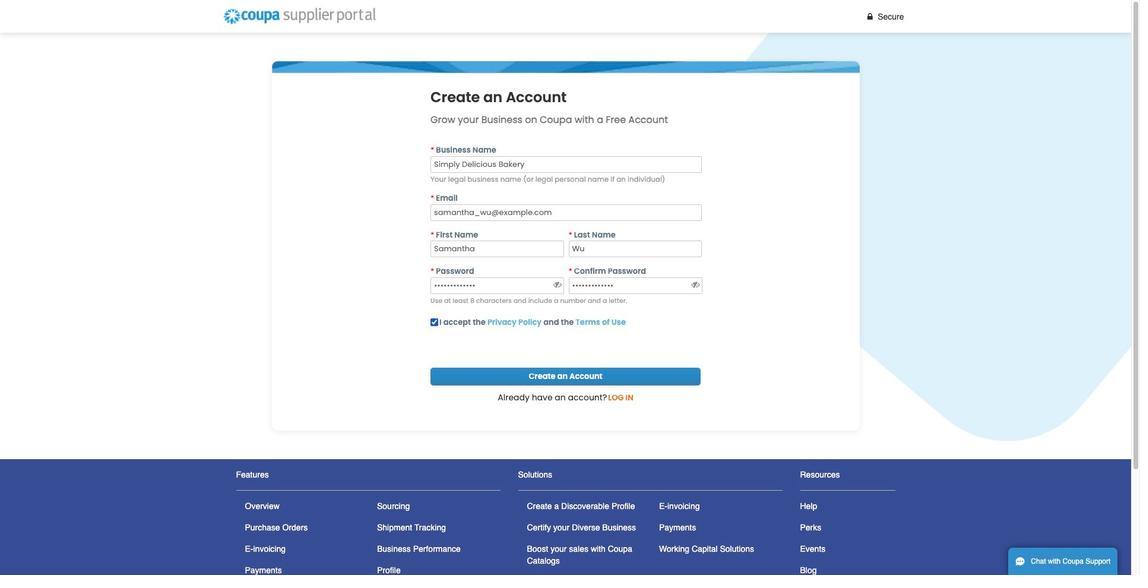 Task type: describe. For each thing, give the bounding box(es) containing it.
1 vertical spatial fw image
[[691, 281, 701, 289]]

fw image
[[553, 281, 563, 289]]

coupa supplier portal image
[[218, 3, 381, 30]]



Task type: locate. For each thing, give the bounding box(es) containing it.
fw image
[[865, 12, 876, 21], [691, 281, 701, 289]]

1 horizontal spatial fw image
[[865, 12, 876, 21]]

None text field
[[431, 204, 702, 221]]

0 vertical spatial fw image
[[865, 12, 876, 21]]

None password field
[[431, 277, 565, 294], [569, 277, 703, 294], [431, 277, 565, 294], [569, 277, 703, 294]]

None checkbox
[[431, 319, 439, 326]]

None text field
[[431, 156, 702, 173], [431, 241, 564, 258], [569, 241, 702, 258], [431, 156, 702, 173], [431, 241, 564, 258], [569, 241, 702, 258]]

0 horizontal spatial fw image
[[691, 281, 701, 289]]



Task type: vqa. For each thing, say whether or not it's contained in the screenshot.
password field
yes



